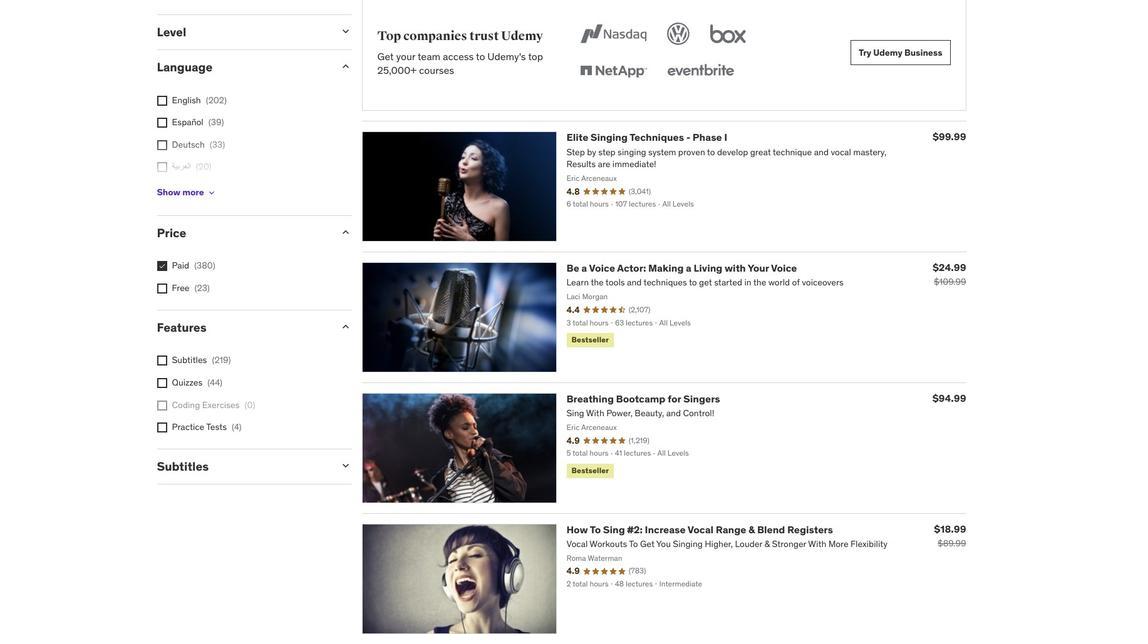 Task type: describe. For each thing, give the bounding box(es) containing it.
phase
[[693, 131, 722, 144]]

small image for level
[[339, 25, 352, 38]]

xsmall image for العربية (20)
[[157, 163, 167, 173]]

show more button
[[157, 180, 217, 205]]

xsmall image for practice tests (4)
[[157, 423, 167, 433]]

breathing bootcamp for singers link
[[567, 393, 720, 405]]

español
[[172, 117, 203, 128]]

get
[[378, 50, 394, 63]]

companies
[[403, 28, 467, 44]]

$24.99
[[933, 261, 966, 274]]

volkswagen image
[[665, 20, 693, 48]]

try udemy business
[[859, 47, 943, 58]]

netapp image
[[578, 58, 650, 85]]

how
[[567, 524, 588, 536]]

increase
[[645, 524, 686, 536]]

&
[[749, 524, 755, 536]]

xsmall image for deutsch
[[157, 140, 167, 150]]

subtitles for subtitles (219)
[[172, 355, 207, 366]]

العربية
[[172, 161, 191, 173]]

actor:
[[617, 262, 646, 275]]

xsmall image for english
[[157, 96, 167, 106]]

top
[[378, 28, 401, 44]]

be a voice actor: making a living with your voice
[[567, 262, 797, 275]]

english (202)
[[172, 94, 227, 106]]

deutsch
[[172, 139, 205, 150]]

your
[[396, 50, 416, 63]]

1 voice from the left
[[589, 262, 615, 275]]

elite singing techniques - phase i
[[567, 131, 728, 144]]

(380)
[[194, 260, 215, 272]]

(23)
[[195, 283, 210, 294]]

be a voice actor: making a living with your voice link
[[567, 262, 797, 275]]

top
[[528, 50, 543, 63]]

xsmall image for free (23)
[[157, 284, 167, 294]]

try udemy business link
[[851, 40, 951, 65]]

range
[[716, 524, 747, 536]]

العربية (20)
[[172, 161, 212, 173]]

to
[[476, 50, 485, 63]]

features button
[[157, 320, 329, 335]]

elite singing techniques - phase i link
[[567, 131, 728, 144]]

coding
[[172, 400, 200, 411]]

language button
[[157, 59, 329, 74]]

level button
[[157, 24, 329, 40]]

(33)
[[210, 139, 225, 150]]

xsmall image for subtitles
[[157, 356, 167, 366]]

$18.99
[[934, 523, 966, 536]]

25,000+
[[378, 64, 417, 77]]

2 voice from the left
[[771, 262, 797, 275]]

udemy's
[[488, 50, 526, 63]]

exercises
[[202, 400, 240, 411]]

features
[[157, 320, 207, 335]]

español (39)
[[172, 117, 224, 128]]

paid (380)
[[172, 260, 215, 272]]

language
[[157, 59, 213, 74]]

small image for language
[[339, 60, 352, 73]]

deutsch (33)
[[172, 139, 225, 150]]

paid
[[172, 260, 189, 272]]

try
[[859, 47, 872, 58]]

coding exercises (0)
[[172, 400, 255, 411]]

free (23)
[[172, 283, 210, 294]]

practice tests (4)
[[172, 422, 242, 433]]

blend
[[757, 524, 785, 536]]

living
[[694, 262, 723, 275]]

trust
[[470, 28, 499, 44]]

2 a from the left
[[686, 262, 692, 275]]

(202)
[[206, 94, 227, 106]]

#2:
[[627, 524, 643, 536]]

courses
[[419, 64, 454, 77]]

xsmall image for español (39)
[[157, 118, 167, 128]]

breathing
[[567, 393, 614, 405]]

small image for features
[[339, 321, 352, 333]]

singing
[[591, 131, 628, 144]]

elite
[[567, 131, 589, 144]]

(0)
[[245, 400, 255, 411]]

level
[[157, 24, 186, 40]]



Task type: locate. For each thing, give the bounding box(es) containing it.
xsmall image for paid (380)
[[157, 262, 167, 272]]

show more
[[157, 187, 204, 198]]

3 small image from the top
[[339, 460, 352, 472]]

xsmall image left español
[[157, 118, 167, 128]]

1 horizontal spatial a
[[686, 262, 692, 275]]

-
[[686, 131, 691, 144]]

(219)
[[212, 355, 231, 366]]

english
[[172, 94, 201, 106]]

practice
[[172, 422, 204, 433]]

with
[[725, 262, 746, 275]]

$94.99
[[933, 392, 966, 405]]

udemy inside the top companies trust udemy get your team access to udemy's top 25,000+ courses
[[501, 28, 543, 44]]

3 xsmall image from the top
[[157, 356, 167, 366]]

1 vertical spatial small image
[[339, 60, 352, 73]]

how to sing  #2: increase vocal range & blend registers
[[567, 524, 833, 536]]

1 small image from the top
[[339, 25, 352, 38]]

xsmall image
[[157, 118, 167, 128], [157, 163, 167, 173], [207, 188, 217, 198], [157, 262, 167, 272], [157, 284, 167, 294], [157, 423, 167, 433]]

$109.99
[[934, 276, 966, 288]]

1 xsmall image from the top
[[157, 96, 167, 106]]

a
[[582, 262, 587, 275], [686, 262, 692, 275]]

more
[[182, 187, 204, 198]]

quizzes
[[172, 377, 203, 389]]

top companies trust udemy get your team access to udemy's top 25,000+ courses
[[378, 28, 543, 77]]

tests
[[206, 422, 227, 433]]

singers
[[684, 393, 720, 405]]

for
[[668, 393, 681, 405]]

price
[[157, 225, 186, 240]]

udemy right try
[[874, 47, 903, 58]]

5 xsmall image from the top
[[157, 401, 167, 411]]

xsmall image left coding
[[157, 401, 167, 411]]

small image for price
[[339, 226, 352, 239]]

a left living
[[686, 262, 692, 275]]

i
[[724, 131, 728, 144]]

a right be
[[582, 262, 587, 275]]

nasdaq image
[[578, 20, 650, 48]]

2 small image from the top
[[339, 321, 352, 333]]

making
[[649, 262, 684, 275]]

udemy
[[501, 28, 543, 44], [874, 47, 903, 58]]

subtitles
[[172, 355, 207, 366], [157, 459, 209, 474]]

2 vertical spatial small image
[[339, 460, 352, 472]]

0 vertical spatial udemy
[[501, 28, 543, 44]]

access
[[443, 50, 474, 63]]

business
[[905, 47, 943, 58]]

0 horizontal spatial voice
[[589, 262, 615, 275]]

4 xsmall image from the top
[[157, 378, 167, 389]]

quizzes (44)
[[172, 377, 223, 389]]

xsmall image right more
[[207, 188, 217, 198]]

(44)
[[208, 377, 223, 389]]

xsmall image inside show more button
[[207, 188, 217, 198]]

breathing bootcamp for singers
[[567, 393, 720, 405]]

0 vertical spatial small image
[[339, 226, 352, 239]]

xsmall image left free
[[157, 284, 167, 294]]

small image
[[339, 25, 352, 38], [339, 60, 352, 73], [339, 460, 352, 472]]

(39)
[[208, 117, 224, 128]]

show
[[157, 187, 180, 198]]

2 small image from the top
[[339, 60, 352, 73]]

subtitles button
[[157, 459, 329, 474]]

voice
[[589, 262, 615, 275], [771, 262, 797, 275]]

to
[[590, 524, 601, 536]]

voice right your
[[771, 262, 797, 275]]

how to sing  #2: increase vocal range & blend registers link
[[567, 524, 833, 536]]

xsmall image left quizzes
[[157, 378, 167, 389]]

$24.99 $109.99
[[933, 261, 966, 288]]

registers
[[788, 524, 833, 536]]

0 horizontal spatial udemy
[[501, 28, 543, 44]]

1 vertical spatial small image
[[339, 321, 352, 333]]

eventbrite image
[[665, 58, 737, 85]]

$99.99
[[933, 131, 966, 143]]

$18.99 $89.99
[[934, 523, 966, 549]]

price button
[[157, 225, 329, 240]]

subtitles (219)
[[172, 355, 231, 366]]

1 a from the left
[[582, 262, 587, 275]]

subtitles down practice
[[157, 459, 209, 474]]

xsmall image down the features
[[157, 356, 167, 366]]

(20)
[[196, 161, 212, 173]]

your
[[748, 262, 769, 275]]

vocal
[[688, 524, 714, 536]]

small image for subtitles
[[339, 460, 352, 472]]

udemy up top
[[501, 28, 543, 44]]

xsmall image for quizzes
[[157, 378, 167, 389]]

bootcamp
[[616, 393, 666, 405]]

subtitles for subtitles
[[157, 459, 209, 474]]

box image
[[708, 20, 750, 48]]

1 small image from the top
[[339, 226, 352, 239]]

subtitles up quizzes
[[172, 355, 207, 366]]

1 horizontal spatial udemy
[[874, 47, 903, 58]]

xsmall image left 'paid'
[[157, 262, 167, 272]]

be
[[567, 262, 579, 275]]

日本語
[[172, 184, 198, 195]]

1 vertical spatial udemy
[[874, 47, 903, 58]]

voice right be
[[589, 262, 615, 275]]

0 horizontal spatial a
[[582, 262, 587, 275]]

xsmall image left english on the top left of the page
[[157, 96, 167, 106]]

team
[[418, 50, 441, 63]]

(4)
[[232, 422, 242, 433]]

1 vertical spatial subtitles
[[157, 459, 209, 474]]

$89.99
[[938, 538, 966, 549]]

small image
[[339, 226, 352, 239], [339, 321, 352, 333]]

xsmall image left العربية
[[157, 163, 167, 173]]

techniques
[[630, 131, 684, 144]]

sing
[[603, 524, 625, 536]]

1 horizontal spatial voice
[[771, 262, 797, 275]]

2 xsmall image from the top
[[157, 140, 167, 150]]

0 vertical spatial small image
[[339, 25, 352, 38]]

xsmall image left deutsch
[[157, 140, 167, 150]]

0 vertical spatial subtitles
[[172, 355, 207, 366]]

xsmall image
[[157, 96, 167, 106], [157, 140, 167, 150], [157, 356, 167, 366], [157, 378, 167, 389], [157, 401, 167, 411]]

xsmall image for coding
[[157, 401, 167, 411]]

xsmall image left practice
[[157, 423, 167, 433]]



Task type: vqa. For each thing, say whether or not it's contained in the screenshot.


